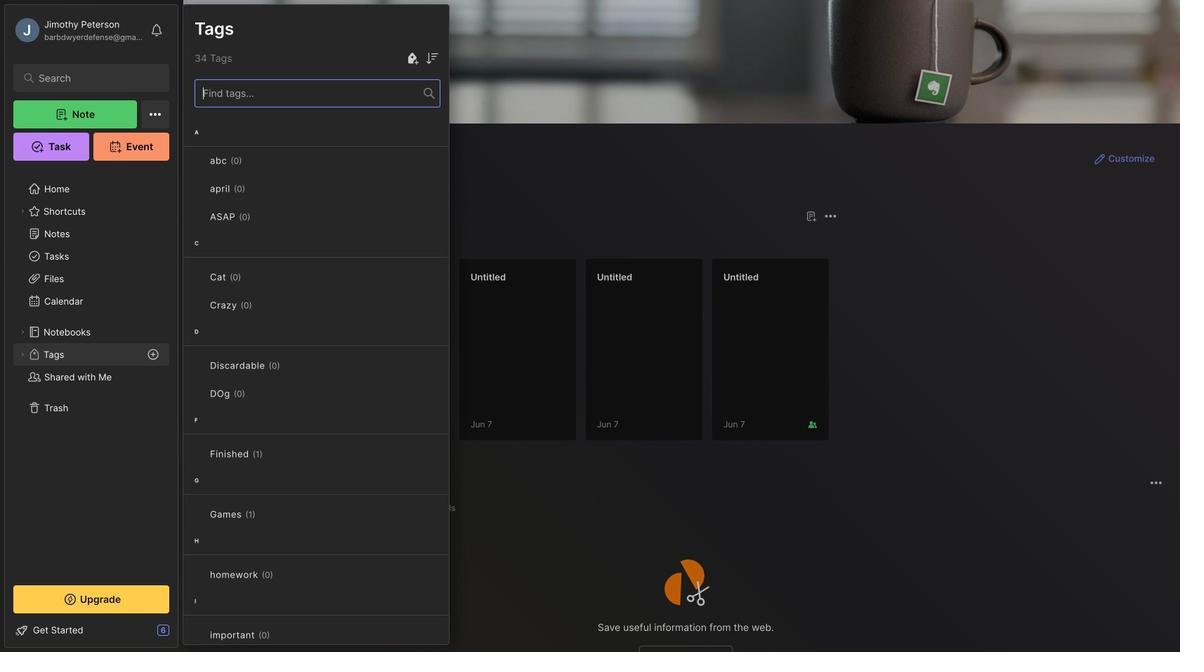 Task type: locate. For each thing, give the bounding box(es) containing it.
tag actions image
[[245, 389, 268, 400], [256, 510, 278, 521]]

create new tag image
[[404, 50, 421, 67]]

expand notebooks image
[[18, 328, 27, 337]]

tag actions image
[[245, 183, 268, 195], [251, 212, 273, 223], [263, 449, 285, 460], [273, 570, 296, 581]]

row group
[[183, 119, 449, 653], [206, 259, 1181, 450]]

Tag actions field
[[245, 182, 268, 196], [251, 210, 273, 224], [245, 387, 268, 401], [263, 448, 285, 462], [256, 508, 278, 522], [273, 569, 296, 583], [270, 629, 293, 643]]

tree
[[5, 169, 178, 574]]

Sort field
[[424, 50, 441, 67]]

Help and Learning task checklist field
[[5, 620, 178, 642]]

tab
[[209, 233, 250, 250], [209, 500, 262, 517], [423, 500, 462, 517]]

tab list
[[209, 500, 1161, 517]]

None search field
[[39, 70, 151, 86]]

main element
[[0, 0, 183, 653]]



Task type: vqa. For each thing, say whether or not it's contained in the screenshot.
First at the left top of page
no



Task type: describe. For each thing, give the bounding box(es) containing it.
1 vertical spatial tag actions image
[[256, 510, 278, 521]]

none search field inside main "element"
[[39, 70, 151, 86]]

sort options image
[[424, 50, 441, 67]]

click to collapse image
[[177, 627, 188, 644]]

Search text field
[[39, 72, 151, 85]]

0 vertical spatial tag actions image
[[245, 389, 268, 400]]

Account field
[[13, 16, 143, 44]]

expand tags image
[[18, 351, 27, 359]]

tree inside main "element"
[[5, 169, 178, 574]]

Find tags… text field
[[195, 84, 424, 103]]



